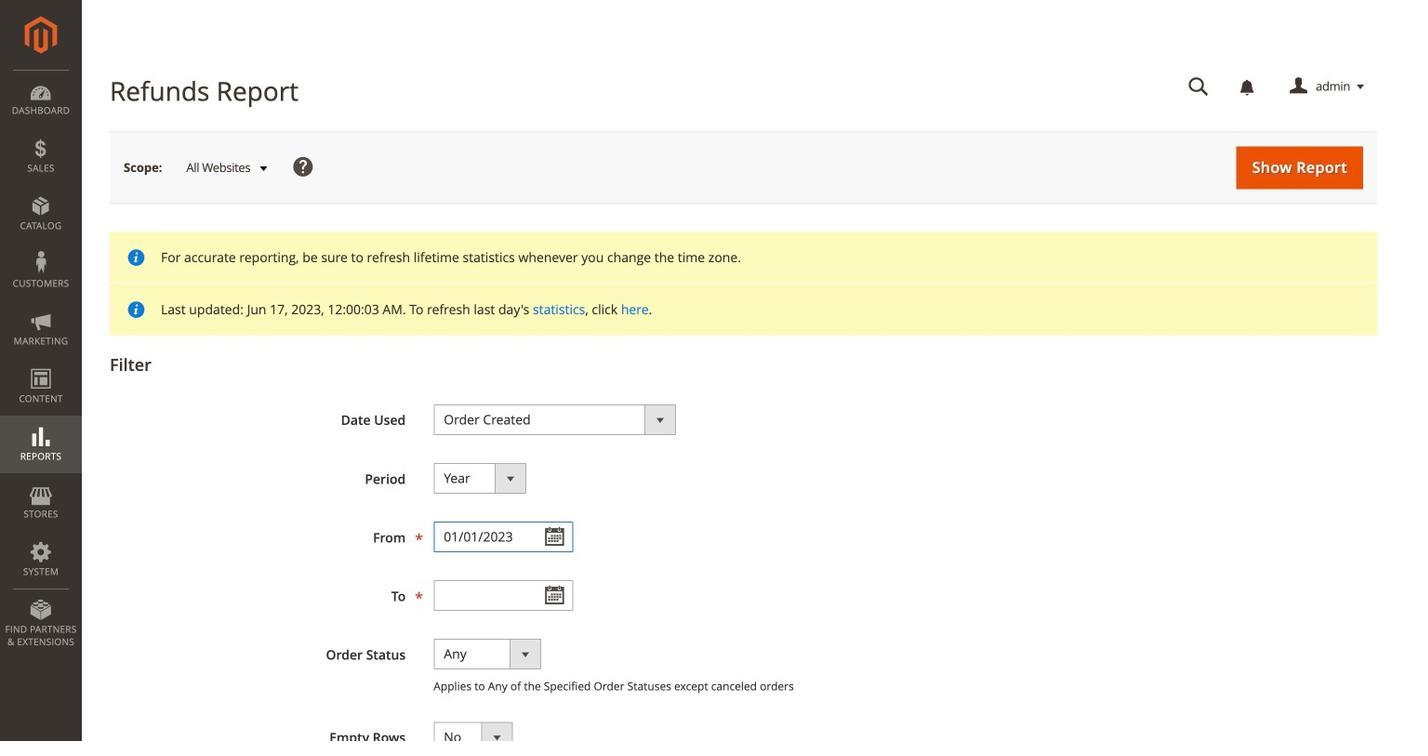 Task type: vqa. For each thing, say whether or not it's contained in the screenshot.
Magento Admin Panel Image
yes



Task type: locate. For each thing, give the bounding box(es) containing it.
menu bar
[[0, 70, 82, 658]]

None text field
[[434, 580, 573, 611]]

magento admin panel image
[[25, 16, 57, 54]]

None text field
[[1175, 71, 1222, 103], [434, 522, 573, 552], [1175, 71, 1222, 103], [434, 522, 573, 552]]



